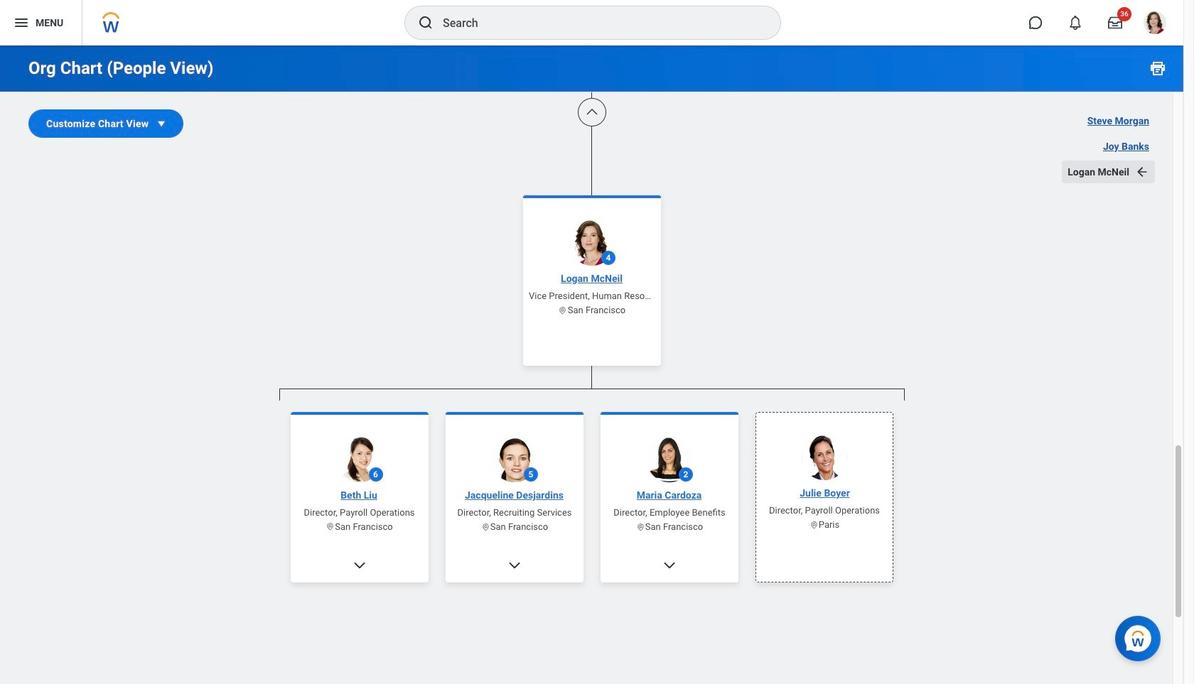 Task type: vqa. For each thing, say whether or not it's contained in the screenshot.
People Analytics
no



Task type: describe. For each thing, give the bounding box(es) containing it.
2 chevron down image from the left
[[662, 559, 677, 573]]

logan mcneil, logan mcneil, 4 direct reports element
[[279, 401, 905, 685]]

1 chevron down image from the left
[[352, 559, 367, 573]]

chevron up image
[[585, 105, 599, 119]]

profile logan mcneil image
[[1144, 11, 1167, 37]]

Search Workday  search field
[[443, 7, 752, 38]]

2 horizontal spatial location image
[[558, 306, 568, 315]]

inbox large image
[[1109, 16, 1123, 30]]

notifications large image
[[1069, 16, 1083, 30]]

arrow left image
[[1136, 165, 1150, 179]]



Task type: locate. For each thing, give the bounding box(es) containing it.
main content
[[0, 0, 1184, 685]]

0 horizontal spatial location image
[[636, 523, 645, 532]]

print org chart image
[[1150, 60, 1167, 77]]

1 horizontal spatial chevron down image
[[662, 559, 677, 573]]

location image
[[809, 521, 819, 530], [636, 523, 645, 532]]

0 horizontal spatial location image
[[326, 523, 335, 532]]

1 horizontal spatial location image
[[481, 523, 490, 532]]

search image
[[417, 14, 434, 31]]

0 horizontal spatial chevron down image
[[352, 559, 367, 573]]

justify image
[[13, 14, 30, 31]]

chevron down image
[[352, 559, 367, 573], [662, 559, 677, 573]]

caret down image
[[154, 117, 169, 131]]

1 horizontal spatial location image
[[809, 521, 819, 530]]

location image
[[558, 306, 568, 315], [326, 523, 335, 532], [481, 523, 490, 532]]

chevron down image
[[507, 559, 522, 573]]



